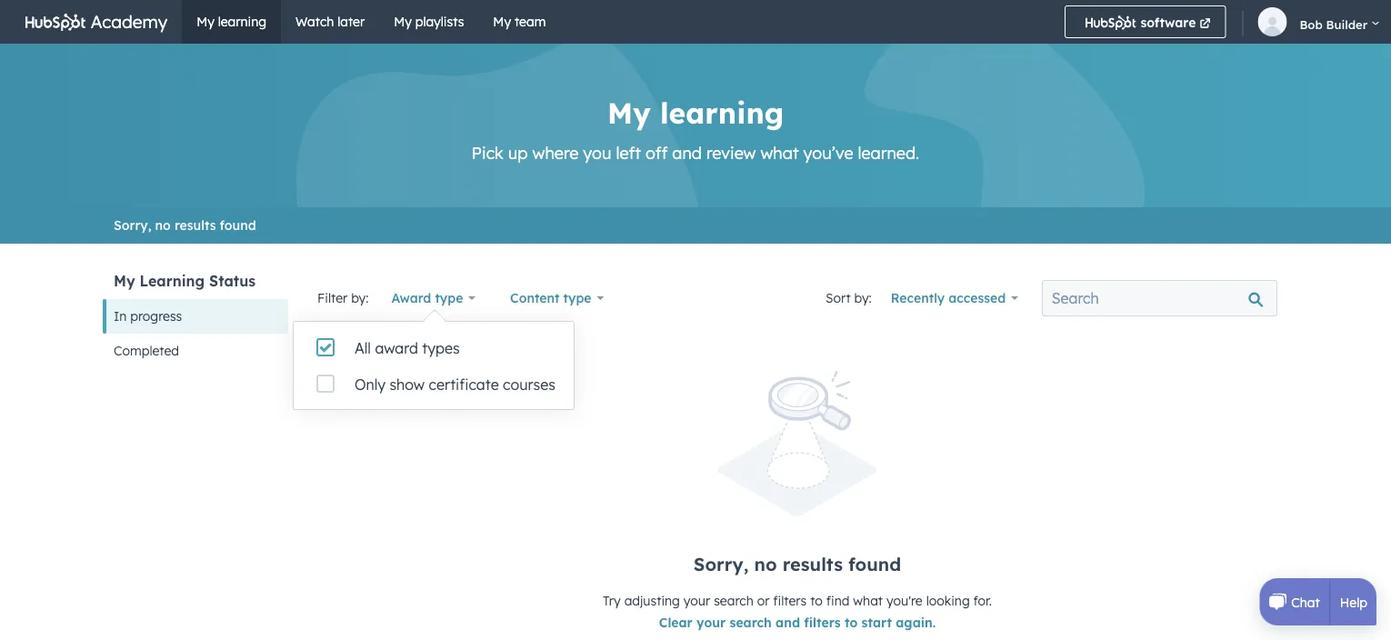 Task type: locate. For each thing, give the bounding box(es) containing it.
filters up clear your search and filters to start again. link
[[774, 593, 807, 609]]

clear your search and filters to start again. link
[[659, 615, 936, 630]]

my inside my team link
[[493, 14, 511, 30]]

recently accessed button
[[879, 280, 1031, 317]]

0 horizontal spatial what
[[761, 142, 799, 163]]

my team link
[[479, 0, 561, 44]]

what inside try adjusting your search or filters to find what you're looking for. clear your search and filters to start again.
[[854, 593, 883, 609]]

bob builder button
[[1249, 0, 1392, 44]]

learning
[[218, 14, 267, 30], [660, 95, 784, 131]]

1 horizontal spatial results
[[783, 553, 843, 575]]

sorry, no results found up try adjusting your search or filters to find what you're looking for. clear your search and filters to start again.
[[694, 553, 902, 575]]

you're
[[887, 593, 923, 609]]

my team
[[493, 14, 546, 30]]

sorry,
[[114, 217, 151, 233], [694, 553, 749, 575]]

1 horizontal spatial no
[[755, 553, 777, 575]]

filters down the find
[[804, 615, 841, 630]]

0 horizontal spatial sorry, no results found
[[114, 217, 256, 233]]

what up start
[[854, 593, 883, 609]]

later
[[338, 14, 365, 30]]

1 vertical spatial and
[[776, 615, 801, 630]]

adjusting
[[625, 593, 680, 609]]

found
[[220, 217, 256, 233], [849, 553, 902, 575]]

search down or
[[730, 615, 772, 630]]

help
[[1341, 594, 1368, 610]]

results
[[175, 217, 216, 233], [783, 553, 843, 575]]

my inside my playlists link
[[394, 14, 412, 30]]

0 vertical spatial no
[[155, 217, 171, 233]]

sorry, up learning
[[114, 217, 151, 233]]

found up you're
[[849, 553, 902, 575]]

my right academy
[[197, 14, 215, 30]]

status
[[209, 272, 256, 290]]

0 horizontal spatial by:
[[351, 290, 369, 306]]

0 vertical spatial to
[[811, 593, 823, 609]]

0 horizontal spatial learning
[[218, 14, 267, 30]]

content type button
[[499, 280, 616, 317]]

your right clear
[[697, 615, 726, 630]]

1 vertical spatial learning
[[660, 95, 784, 131]]

my inside my learning link
[[197, 14, 215, 30]]

watch
[[296, 14, 334, 30]]

watch later
[[296, 14, 365, 30]]

1 horizontal spatial and
[[776, 615, 801, 630]]

1 horizontal spatial by:
[[855, 290, 872, 306]]

0 horizontal spatial and
[[673, 142, 702, 163]]

1 by: from the left
[[351, 290, 369, 306]]

1 horizontal spatial learning
[[660, 95, 784, 131]]

and
[[673, 142, 702, 163], [776, 615, 801, 630]]

learning left watch
[[218, 14, 267, 30]]

my learning
[[197, 14, 267, 30], [608, 95, 784, 131]]

1 horizontal spatial sorry, no results found
[[694, 553, 902, 575]]

team
[[515, 14, 546, 30]]

filters
[[774, 593, 807, 609], [804, 615, 841, 630]]

0 vertical spatial my learning
[[197, 14, 267, 30]]

by: for sort by:
[[855, 290, 872, 306]]

0 vertical spatial results
[[175, 217, 216, 233]]

all
[[355, 339, 371, 358]]

in progress
[[114, 308, 182, 324]]

or
[[757, 593, 770, 609]]

no up learning
[[155, 217, 171, 233]]

looking
[[927, 593, 970, 609]]

no up or
[[755, 553, 777, 575]]

to left the find
[[811, 593, 823, 609]]

0 vertical spatial what
[[761, 142, 799, 163]]

my
[[197, 14, 215, 30], [394, 14, 412, 30], [493, 14, 511, 30], [608, 95, 651, 131], [114, 272, 135, 290]]

0 horizontal spatial my learning
[[197, 14, 267, 30]]

1 vertical spatial search
[[730, 615, 772, 630]]

Search search field
[[1042, 280, 1278, 317]]

search left or
[[714, 593, 754, 609]]

and right off
[[673, 142, 702, 163]]

found up status
[[220, 217, 256, 233]]

my learning up pick up where you left off and review what you've learned. in the top of the page
[[608, 95, 784, 131]]

0 horizontal spatial found
[[220, 217, 256, 233]]

up
[[508, 142, 528, 163]]

start
[[862, 615, 892, 630]]

results up my learning status
[[175, 217, 216, 233]]

1 horizontal spatial sorry,
[[694, 553, 749, 575]]

software
[[1137, 15, 1197, 30]]

search
[[714, 593, 754, 609], [730, 615, 772, 630]]

sorry, no results found
[[114, 217, 256, 233], [694, 553, 902, 575]]

0 vertical spatial sorry, no results found
[[114, 217, 256, 233]]

1 vertical spatial to
[[845, 615, 858, 630]]

1 horizontal spatial what
[[854, 593, 883, 609]]

1 type from the left
[[435, 290, 463, 306]]

sorry, up try adjusting your search or filters to find what you're looking for. clear your search and filters to start again.
[[694, 553, 749, 575]]

0 vertical spatial found
[[220, 217, 256, 233]]

my learning inside navigation
[[197, 14, 267, 30]]

again.
[[896, 615, 936, 630]]

you've
[[804, 142, 854, 163]]

type right content
[[564, 290, 592, 306]]

navigation
[[182, 0, 1047, 44]]

my learning left watch
[[197, 14, 267, 30]]

1 horizontal spatial type
[[564, 290, 592, 306]]

1 horizontal spatial hubspot_logo image
[[1086, 15, 1137, 30]]

my up in
[[114, 272, 135, 290]]

your up clear
[[684, 593, 711, 609]]

1 vertical spatial what
[[854, 593, 883, 609]]

what
[[761, 142, 799, 163], [854, 593, 883, 609]]

0 horizontal spatial hubspot_logo image
[[25, 14, 86, 31]]

found inside alert
[[849, 553, 902, 575]]

no
[[155, 217, 171, 233], [755, 553, 777, 575]]

types
[[422, 339, 460, 358]]

your
[[684, 593, 711, 609], [697, 615, 726, 630]]

my inside the [object object] element
[[114, 272, 135, 290]]

1 vertical spatial results
[[783, 553, 843, 575]]

pick
[[472, 142, 504, 163]]

1 vertical spatial sorry, no results found
[[694, 553, 902, 575]]

sorry, no results found up my learning status
[[114, 217, 256, 233]]

type for content type
[[564, 290, 592, 306]]

my left team
[[493, 14, 511, 30]]

try adjusting your search or filters to find what you're looking for. clear your search and filters to start again.
[[603, 593, 992, 630]]

builder
[[1327, 17, 1368, 32]]

type
[[435, 290, 463, 306], [564, 290, 592, 306]]

type for award type
[[435, 290, 463, 306]]

in progress link
[[103, 299, 288, 334]]

hubspot_logo image for academy
[[25, 14, 86, 31]]

academy
[[86, 11, 167, 33]]

bob
[[1300, 17, 1323, 32]]

and left start
[[776, 615, 801, 630]]

1 horizontal spatial found
[[849, 553, 902, 575]]

0 horizontal spatial type
[[435, 290, 463, 306]]

by: for filter by:
[[351, 290, 369, 306]]

playlists
[[416, 14, 464, 30]]

2 type from the left
[[564, 290, 592, 306]]

type right award
[[435, 290, 463, 306]]

2 by: from the left
[[855, 290, 872, 306]]

0 vertical spatial search
[[714, 593, 754, 609]]

hubspot_logo image
[[25, 14, 86, 31], [1086, 15, 1137, 30]]

0 horizontal spatial results
[[175, 217, 216, 233]]

type inside dropdown button
[[435, 290, 463, 306]]

by: right filter
[[351, 290, 369, 306]]

my for the [object object] element
[[114, 272, 135, 290]]

by:
[[351, 290, 369, 306], [855, 290, 872, 306]]

award
[[392, 290, 431, 306]]

0 vertical spatial and
[[673, 142, 702, 163]]

0 vertical spatial sorry,
[[114, 217, 151, 233]]

content type
[[510, 290, 592, 306]]

show
[[390, 376, 425, 394]]

and inside try adjusting your search or filters to find what you're looking for. clear your search and filters to start again.
[[776, 615, 801, 630]]

recently accessed
[[891, 290, 1006, 306]]

what right review
[[761, 142, 799, 163]]

my up left
[[608, 95, 651, 131]]

review
[[707, 142, 756, 163]]

learning up review
[[660, 95, 784, 131]]

results up the find
[[783, 553, 843, 575]]

1 horizontal spatial my learning
[[608, 95, 784, 131]]

type inside popup button
[[564, 290, 592, 306]]

0 horizontal spatial to
[[811, 593, 823, 609]]

by: right sort
[[855, 290, 872, 306]]

off
[[646, 142, 668, 163]]

1 vertical spatial no
[[755, 553, 777, 575]]

to
[[811, 593, 823, 609], [845, 615, 858, 630]]

my left 'playlists'
[[394, 14, 412, 30]]

content
[[510, 290, 560, 306]]

for.
[[974, 593, 992, 609]]

to down the find
[[845, 615, 858, 630]]

1 vertical spatial found
[[849, 553, 902, 575]]

1 vertical spatial sorry,
[[694, 553, 749, 575]]

where
[[533, 142, 579, 163]]



Task type: vqa. For each thing, say whether or not it's contained in the screenshot.
Integrations button
no



Task type: describe. For each thing, give the bounding box(es) containing it.
sort
[[826, 290, 851, 306]]

learning
[[140, 272, 205, 290]]

completed
[[114, 343, 179, 359]]

you
[[583, 142, 612, 163]]

in
[[114, 308, 127, 324]]

navigation containing my learning
[[182, 0, 1047, 44]]

bob builder
[[1300, 17, 1368, 32]]

completed link
[[103, 334, 288, 368]]

0 vertical spatial your
[[684, 593, 711, 609]]

recently
[[891, 290, 945, 306]]

clear
[[659, 615, 693, 630]]

1 vertical spatial my learning
[[608, 95, 784, 131]]

accessed
[[949, 290, 1006, 306]]

results inside sorry, no results found alert
[[783, 553, 843, 575]]

find
[[827, 593, 850, 609]]

all award types
[[355, 339, 460, 358]]

no inside alert
[[755, 553, 777, 575]]

watch later link
[[281, 0, 379, 44]]

chat
[[1292, 594, 1321, 610]]

what for you've
[[761, 142, 799, 163]]

my for my team link
[[493, 14, 511, 30]]

my playlists link
[[379, 0, 479, 44]]

1 horizontal spatial to
[[845, 615, 858, 630]]

pick up where you left off and review what you've learned.
[[472, 142, 920, 163]]

my for my learning link on the top
[[197, 14, 215, 30]]

my learning status
[[114, 272, 256, 290]]

sorry, no results found inside alert
[[694, 553, 902, 575]]

try
[[603, 593, 621, 609]]

certificate
[[429, 376, 499, 394]]

sort by:
[[826, 290, 872, 306]]

only show certificate courses
[[355, 376, 556, 394]]

my for my playlists link
[[394, 14, 412, 30]]

my playlists
[[394, 14, 464, 30]]

1 vertical spatial filters
[[804, 615, 841, 630]]

filter
[[317, 290, 348, 306]]

award type button
[[380, 280, 488, 317]]

courses
[[503, 376, 556, 394]]

0 vertical spatial learning
[[218, 14, 267, 30]]

0 horizontal spatial sorry,
[[114, 217, 151, 233]]

sorry, inside alert
[[694, 553, 749, 575]]

sorry, no results found alert
[[317, 371, 1278, 634]]

progress
[[130, 308, 182, 324]]

award
[[375, 339, 418, 358]]

[object object] element
[[103, 271, 288, 368]]

hubspot_logo image for software
[[1086, 15, 1137, 30]]

0 horizontal spatial no
[[155, 217, 171, 233]]

filter by:
[[317, 290, 369, 306]]

what for you're
[[854, 593, 883, 609]]

learned.
[[858, 142, 920, 163]]

0 vertical spatial filters
[[774, 593, 807, 609]]

award type
[[392, 290, 463, 306]]

my learning link
[[182, 0, 281, 44]]

left
[[616, 142, 641, 163]]

only
[[355, 376, 386, 394]]

1 vertical spatial your
[[697, 615, 726, 630]]



